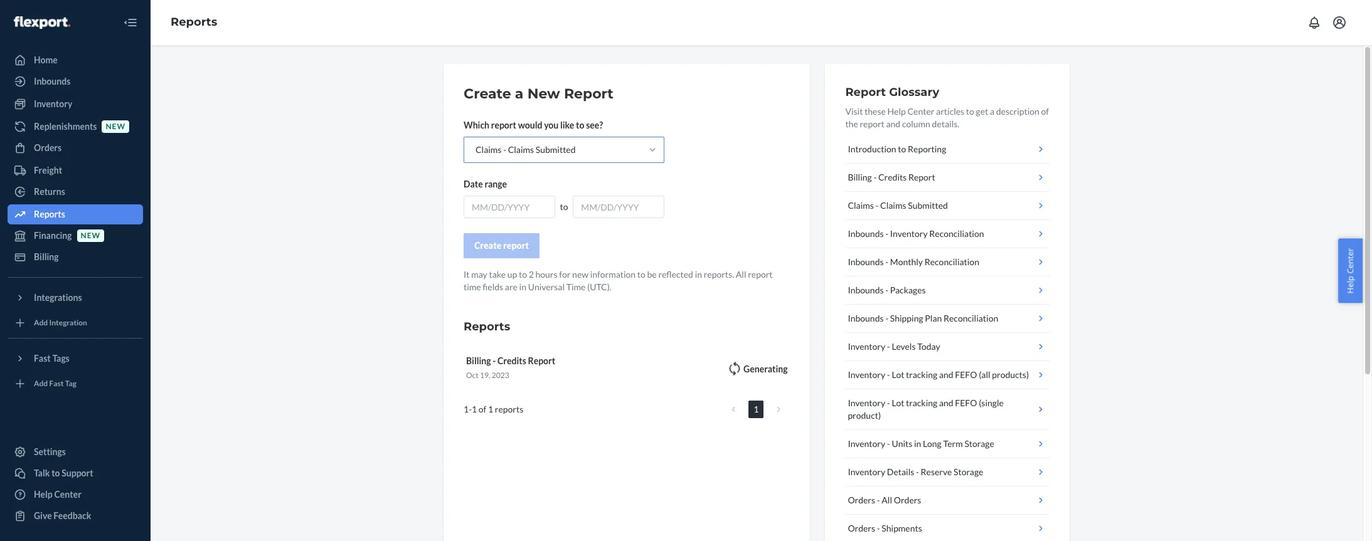 Task type: locate. For each thing, give the bounding box(es) containing it.
in right are
[[519, 282, 527, 293]]

billing inside billing - credits report oct 19, 2023
[[466, 356, 491, 367]]

2 vertical spatial in
[[915, 439, 922, 449]]

report for billing - credits report
[[909, 172, 936, 183]]

1 vertical spatial reconciliation
[[925, 257, 980, 267]]

2 horizontal spatial in
[[915, 439, 922, 449]]

add
[[34, 319, 48, 328], [34, 379, 48, 389]]

reconciliation for inbounds - inventory reconciliation
[[930, 228, 985, 239]]

report left would
[[491, 120, 517, 131]]

inventory - lot tracking and fefo (all products) button
[[846, 362, 1050, 390]]

may
[[472, 269, 488, 280]]

tracking down inventory - lot tracking and fefo (all products)
[[906, 398, 938, 409]]

0 vertical spatial reconciliation
[[930, 228, 985, 239]]

tracking down today
[[906, 370, 938, 380]]

report down these at top
[[860, 119, 885, 129]]

2 lot from the top
[[892, 398, 905, 409]]

new up time
[[573, 269, 589, 280]]

credits for billing - credits report
[[879, 172, 907, 183]]

1 horizontal spatial of
[[1042, 106, 1050, 117]]

add left the integration
[[34, 319, 48, 328]]

2 tracking from the top
[[906, 398, 938, 409]]

fefo inside inventory - lot tracking and fefo (single product)
[[956, 398, 978, 409]]

- left units
[[887, 439, 891, 449]]

0 vertical spatial of
[[1042, 106, 1050, 117]]

inventory up "product)"
[[848, 398, 886, 409]]

1 vertical spatial lot
[[892, 398, 905, 409]]

0 horizontal spatial in
[[519, 282, 527, 293]]

fast left 'tag'
[[49, 379, 64, 389]]

fast inside dropdown button
[[34, 353, 51, 364]]

2 1 from the left
[[472, 404, 477, 415]]

2 vertical spatial center
[[54, 490, 82, 500]]

credits up 2023
[[498, 356, 527, 367]]

1 vertical spatial tracking
[[906, 398, 938, 409]]

center
[[908, 106, 935, 117], [1345, 248, 1357, 274], [54, 490, 82, 500]]

inventory - lot tracking and fefo (all products)
[[848, 370, 1030, 380]]

units
[[892, 439, 913, 449]]

lot down inventory - levels today
[[892, 370, 905, 380]]

report for billing - credits report oct 19, 2023
[[528, 356, 556, 367]]

claims - claims submitted down 'billing - credits report'
[[848, 200, 948, 211]]

inventory for inventory - lot tracking and fefo (all products)
[[848, 370, 886, 380]]

fefo left (all
[[956, 370, 978, 380]]

inventory inside button
[[891, 228, 928, 239]]

the
[[846, 119, 859, 129]]

fefo inside button
[[956, 370, 978, 380]]

settings link
[[8, 443, 143, 463]]

new inside "it may take up to 2 hours for new information to be reflected in reports. all report time fields are in universal time (utc)."
[[573, 269, 589, 280]]

0 horizontal spatial credits
[[498, 356, 527, 367]]

open account menu image
[[1333, 15, 1348, 30]]

1 vertical spatial center
[[1345, 248, 1357, 274]]

fefo for (all
[[956, 370, 978, 380]]

orders down the orders - all orders
[[848, 523, 876, 534]]

- down inventory - levels today
[[887, 370, 891, 380]]

new up orders link
[[106, 122, 126, 131]]

to inside "talk to support" button
[[52, 468, 60, 479]]

2 vertical spatial and
[[940, 398, 954, 409]]

would
[[518, 120, 543, 131]]

1 inside 1 link
[[754, 404, 759, 415]]

1 vertical spatial reports
[[34, 209, 65, 220]]

0 vertical spatial credits
[[879, 172, 907, 183]]

billing up oct
[[466, 356, 491, 367]]

packages
[[891, 285, 926, 296]]

0 vertical spatial new
[[106, 122, 126, 131]]

which
[[464, 120, 490, 131]]

create inside button
[[475, 240, 502, 251]]

1 vertical spatial create
[[475, 240, 502, 251]]

give feedback button
[[8, 507, 143, 527]]

a inside visit these help center articles to get a description of the report and column details.
[[990, 106, 995, 117]]

- inside billing - credits report oct 19, 2023
[[493, 356, 496, 367]]

inbounds for inbounds - monthly reconciliation
[[848, 257, 884, 267]]

fast
[[34, 353, 51, 364], [49, 379, 64, 389]]

orders inside button
[[848, 523, 876, 534]]

storage right the reserve
[[954, 467, 984, 478]]

1 horizontal spatial a
[[990, 106, 995, 117]]

- for inbounds - shipping plan reconciliation button
[[886, 313, 889, 324]]

lot inside button
[[892, 370, 905, 380]]

report inside button
[[909, 172, 936, 183]]

reports
[[495, 404, 524, 415]]

(utc).
[[588, 282, 612, 293]]

in left long
[[915, 439, 922, 449]]

- up inbounds - monthly reconciliation
[[886, 228, 889, 239]]

claims - claims submitted down would
[[476, 144, 576, 155]]

product)
[[848, 411, 881, 421]]

reconciliation down inbounds - inventory reconciliation button
[[925, 257, 980, 267]]

inbounds inside inbounds link
[[34, 76, 70, 87]]

add fast tag link
[[8, 374, 143, 394]]

- for inbounds - monthly reconciliation button
[[886, 257, 889, 267]]

2 horizontal spatial help
[[1345, 276, 1357, 294]]

1 add from the top
[[34, 319, 48, 328]]

all up orders - shipments
[[882, 495, 893, 506]]

and inside button
[[940, 370, 954, 380]]

0 vertical spatial help
[[888, 106, 906, 117]]

inbounds - packages
[[848, 285, 926, 296]]

tracking inside button
[[906, 370, 938, 380]]

storage inside "button"
[[954, 467, 984, 478]]

1 tracking from the top
[[906, 370, 938, 380]]

0 horizontal spatial mm/dd/yyyy
[[472, 202, 530, 213]]

(all
[[979, 370, 991, 380]]

details
[[887, 467, 915, 478]]

create up which
[[464, 85, 511, 102]]

of right the description
[[1042, 106, 1050, 117]]

0 vertical spatial and
[[887, 119, 901, 129]]

orders up freight
[[34, 142, 62, 153]]

report inside billing - credits report oct 19, 2023
[[528, 356, 556, 367]]

1 horizontal spatial submitted
[[908, 200, 948, 211]]

1 horizontal spatial new
[[106, 122, 126, 131]]

oct
[[466, 371, 479, 380]]

orders up "shipments"
[[894, 495, 922, 506]]

2 add from the top
[[34, 379, 48, 389]]

and inside visit these help center articles to get a description of the report and column details.
[[887, 119, 901, 129]]

1 vertical spatial new
[[81, 231, 100, 241]]

2 horizontal spatial new
[[573, 269, 589, 280]]

tracking
[[906, 370, 938, 380], [906, 398, 938, 409]]

add for add fast tag
[[34, 379, 48, 389]]

new
[[528, 85, 560, 102]]

inventory up the orders - all orders
[[848, 467, 886, 478]]

1 vertical spatial and
[[940, 370, 954, 380]]

0 horizontal spatial all
[[736, 269, 747, 280]]

talk
[[34, 468, 50, 479]]

center inside visit these help center articles to get a description of the report and column details.
[[908, 106, 935, 117]]

inbounds - inventory reconciliation
[[848, 228, 985, 239]]

storage right term
[[965, 439, 995, 449]]

of left reports
[[479, 404, 487, 415]]

create for create a new report
[[464, 85, 511, 102]]

0 vertical spatial create
[[464, 85, 511, 102]]

help inside button
[[1345, 276, 1357, 294]]

1 horizontal spatial mm/dd/yyyy
[[581, 202, 639, 213]]

1 vertical spatial add
[[34, 379, 48, 389]]

inventory down inventory - levels today
[[848, 370, 886, 380]]

- right details
[[916, 467, 919, 478]]

new for financing
[[81, 231, 100, 241]]

details.
[[932, 119, 960, 129]]

to inside introduction to reporting button
[[898, 144, 907, 154]]

1 vertical spatial in
[[519, 282, 527, 293]]

2 fefo from the top
[[956, 398, 978, 409]]

3 1 from the left
[[488, 404, 493, 415]]

lot for inventory - lot tracking and fefo (single product)
[[892, 398, 905, 409]]

- down oct
[[469, 404, 472, 415]]

new up billing link
[[81, 231, 100, 241]]

create for create report
[[475, 240, 502, 251]]

it may take up to 2 hours for new information to be reflected in reports. all report time fields are in universal time (utc).
[[464, 269, 773, 293]]

lot up units
[[892, 398, 905, 409]]

- inside button
[[886, 228, 889, 239]]

and down inventory - levels today 'button'
[[940, 370, 954, 380]]

see?
[[586, 120, 603, 131]]

1 vertical spatial all
[[882, 495, 893, 506]]

in left reports.
[[695, 269, 702, 280]]

range
[[485, 179, 507, 190]]

1 vertical spatial help center
[[34, 490, 82, 500]]

fefo left "(single"
[[956, 398, 978, 409]]

2 horizontal spatial center
[[1345, 248, 1357, 274]]

you
[[544, 120, 559, 131]]

1 vertical spatial billing
[[34, 252, 59, 262]]

billing down introduction
[[848, 172, 872, 183]]

and down inventory - lot tracking and fefo (all products) button
[[940, 398, 954, 409]]

1 1 from the left
[[464, 404, 469, 415]]

2 vertical spatial new
[[573, 269, 589, 280]]

like
[[561, 120, 575, 131]]

chevron right image
[[777, 405, 781, 414]]

1 vertical spatial of
[[479, 404, 487, 415]]

inventory - lot tracking and fefo (single product) button
[[846, 390, 1050, 431]]

- left "shipments"
[[877, 523, 880, 534]]

1
[[464, 404, 469, 415], [472, 404, 477, 415], [488, 404, 493, 415], [754, 404, 759, 415]]

reconciliation down "inbounds - packages" button
[[944, 313, 999, 324]]

orders up orders - shipments
[[848, 495, 876, 506]]

1 horizontal spatial all
[[882, 495, 893, 506]]

date
[[464, 179, 483, 190]]

2 vertical spatial reconciliation
[[944, 313, 999, 324]]

0 vertical spatial add
[[34, 319, 48, 328]]

- up 2023
[[493, 356, 496, 367]]

inbounds inside inbounds - monthly reconciliation button
[[848, 257, 884, 267]]

report
[[860, 119, 885, 129], [491, 120, 517, 131], [503, 240, 529, 251], [748, 269, 773, 280]]

1 vertical spatial help
[[1345, 276, 1357, 294]]

inbounds - packages button
[[846, 277, 1050, 305]]

inventory up monthly
[[891, 228, 928, 239]]

a left new
[[515, 85, 524, 102]]

and left 'column'
[[887, 119, 901, 129]]

2 horizontal spatial billing
[[848, 172, 872, 183]]

0 horizontal spatial claims - claims submitted
[[476, 144, 576, 155]]

inbounds inside inbounds - inventory reconciliation button
[[848, 228, 884, 239]]

1 horizontal spatial reports link
[[171, 15, 217, 29]]

add down fast tags in the left bottom of the page
[[34, 379, 48, 389]]

introduction to reporting
[[848, 144, 947, 154]]

credits inside billing - credits report oct 19, 2023
[[498, 356, 527, 367]]

orders - all orders
[[848, 495, 922, 506]]

storage inside button
[[965, 439, 995, 449]]

inbounds
[[34, 76, 70, 87], [848, 228, 884, 239], [848, 257, 884, 267], [848, 285, 884, 296], [848, 313, 884, 324]]

- for inbounds - inventory reconciliation button
[[886, 228, 889, 239]]

- left levels
[[887, 341, 891, 352]]

submitted up inbounds - inventory reconciliation
[[908, 200, 948, 211]]

reconciliation inside inbounds - inventory reconciliation button
[[930, 228, 985, 239]]

1 vertical spatial fefo
[[956, 398, 978, 409]]

- down introduction
[[874, 172, 877, 183]]

- up the inventory - units in long term storage
[[887, 398, 891, 409]]

0 vertical spatial billing
[[848, 172, 872, 183]]

- left 'shipping'
[[886, 313, 889, 324]]

a right get at the top right of page
[[990, 106, 995, 117]]

0 vertical spatial center
[[908, 106, 935, 117]]

inbounds down inbounds - packages
[[848, 313, 884, 324]]

inventory inside inventory - lot tracking and fefo (single product)
[[848, 398, 886, 409]]

1 horizontal spatial billing
[[466, 356, 491, 367]]

term
[[944, 439, 963, 449]]

- inside 'button'
[[887, 341, 891, 352]]

report inside "it may take up to 2 hours for new information to be reflected in reports. all report time fields are in universal time (utc)."
[[748, 269, 773, 280]]

1 horizontal spatial in
[[695, 269, 702, 280]]

fast tags
[[34, 353, 70, 364]]

2 vertical spatial reports
[[464, 320, 510, 334]]

- for inventory - units in long term storage button
[[887, 439, 891, 449]]

4 1 from the left
[[754, 404, 759, 415]]

1 horizontal spatial center
[[908, 106, 935, 117]]

1 horizontal spatial help center
[[1345, 248, 1357, 294]]

column
[[903, 119, 931, 129]]

0 vertical spatial all
[[736, 269, 747, 280]]

-
[[503, 144, 507, 155], [874, 172, 877, 183], [876, 200, 879, 211], [886, 228, 889, 239], [886, 257, 889, 267], [886, 285, 889, 296], [886, 313, 889, 324], [887, 341, 891, 352], [493, 356, 496, 367], [887, 370, 891, 380], [887, 398, 891, 409], [469, 404, 472, 415], [887, 439, 891, 449], [916, 467, 919, 478], [877, 495, 880, 506], [877, 523, 880, 534]]

0 vertical spatial claims - claims submitted
[[476, 144, 576, 155]]

0 horizontal spatial a
[[515, 85, 524, 102]]

- inside inventory - lot tracking and fefo (single product)
[[887, 398, 891, 409]]

inventory inside 'button'
[[848, 341, 886, 352]]

inbounds inside inbounds - shipping plan reconciliation button
[[848, 313, 884, 324]]

tracking inside inventory - lot tracking and fefo (single product)
[[906, 398, 938, 409]]

information
[[590, 269, 636, 280]]

inventory for inventory - lot tracking and fefo (single product)
[[848, 398, 886, 409]]

0 horizontal spatial reports
[[34, 209, 65, 220]]

report inside visit these help center articles to get a description of the report and column details.
[[860, 119, 885, 129]]

- for 'orders - all orders' "button" on the right
[[877, 495, 880, 506]]

1 fefo from the top
[[956, 370, 978, 380]]

0 vertical spatial submitted
[[536, 144, 576, 155]]

inbounds left the packages
[[848, 285, 884, 296]]

submitted down the you
[[536, 144, 576, 155]]

orders for orders - all orders
[[848, 495, 876, 506]]

0 vertical spatial reports link
[[171, 15, 217, 29]]

inbounds up inbounds - packages
[[848, 257, 884, 267]]

1 vertical spatial credits
[[498, 356, 527, 367]]

inventory up replenishments
[[34, 99, 72, 109]]

chevron left image
[[732, 405, 736, 414]]

inbounds up inbounds - monthly reconciliation
[[848, 228, 884, 239]]

shipments
[[882, 523, 923, 534]]

1 horizontal spatial help
[[888, 106, 906, 117]]

create a new report
[[464, 85, 614, 102]]

0 vertical spatial tracking
[[906, 370, 938, 380]]

1 vertical spatial a
[[990, 106, 995, 117]]

of
[[1042, 106, 1050, 117], [479, 404, 487, 415]]

inbounds - inventory reconciliation button
[[846, 220, 1050, 249]]

returns
[[34, 186, 65, 197]]

- up orders - shipments
[[877, 495, 880, 506]]

2 vertical spatial billing
[[466, 356, 491, 367]]

0 vertical spatial help center
[[1345, 248, 1357, 294]]

- left the packages
[[886, 285, 889, 296]]

freight link
[[8, 161, 143, 181]]

credits down introduction to reporting
[[879, 172, 907, 183]]

in
[[695, 269, 702, 280], [519, 282, 527, 293], [915, 439, 922, 449]]

0 vertical spatial fefo
[[956, 370, 978, 380]]

billing
[[848, 172, 872, 183], [34, 252, 59, 262], [466, 356, 491, 367]]

orders for orders
[[34, 142, 62, 153]]

and inside inventory - lot tracking and fefo (single product)
[[940, 398, 954, 409]]

reconciliation inside inbounds - monthly reconciliation button
[[925, 257, 980, 267]]

a
[[515, 85, 524, 102], [990, 106, 995, 117]]

1 vertical spatial claims - claims submitted
[[848, 200, 948, 211]]

billing link
[[8, 247, 143, 267]]

feedback
[[54, 511, 91, 522]]

0 horizontal spatial of
[[479, 404, 487, 415]]

2 vertical spatial help
[[34, 490, 53, 500]]

- for inventory - levels today 'button'
[[887, 341, 891, 352]]

are
[[505, 282, 518, 293]]

report up up
[[503, 240, 529, 251]]

1 horizontal spatial credits
[[879, 172, 907, 183]]

support
[[62, 468, 93, 479]]

reserve
[[921, 467, 952, 478]]

billing for billing - credits report
[[848, 172, 872, 183]]

- left monthly
[[886, 257, 889, 267]]

report right reports.
[[748, 269, 773, 280]]

1 vertical spatial storage
[[954, 467, 984, 478]]

to
[[967, 106, 975, 117], [576, 120, 585, 131], [898, 144, 907, 154], [560, 201, 568, 212], [519, 269, 527, 280], [638, 269, 646, 280], [52, 468, 60, 479]]

0 horizontal spatial billing
[[34, 252, 59, 262]]

0 vertical spatial lot
[[892, 370, 905, 380]]

reconciliation down claims - claims submitted button
[[930, 228, 985, 239]]

inbounds down home
[[34, 76, 70, 87]]

claims - claims submitted
[[476, 144, 576, 155], [848, 200, 948, 211]]

0 vertical spatial fast
[[34, 353, 51, 364]]

0 vertical spatial storage
[[965, 439, 995, 449]]

1 horizontal spatial claims - claims submitted
[[848, 200, 948, 211]]

- for billing - credits report button
[[874, 172, 877, 183]]

0 horizontal spatial new
[[81, 231, 100, 241]]

0 vertical spatial a
[[515, 85, 524, 102]]

inbounds inside "inbounds - packages" button
[[848, 285, 884, 296]]

1 lot from the top
[[892, 370, 905, 380]]

lot
[[892, 370, 905, 380], [892, 398, 905, 409]]

create
[[464, 85, 511, 102], [475, 240, 502, 251]]

billing inside billing link
[[34, 252, 59, 262]]

help
[[888, 106, 906, 117], [1345, 276, 1357, 294], [34, 490, 53, 500]]

add fast tag
[[34, 379, 77, 389]]

lot inside inventory - lot tracking and fefo (single product)
[[892, 398, 905, 409]]

inventory for inventory - levels today
[[848, 341, 886, 352]]

give
[[34, 511, 52, 522]]

credits inside button
[[879, 172, 907, 183]]

inventory down "product)"
[[848, 439, 886, 449]]

reports link
[[171, 15, 217, 29], [8, 205, 143, 225]]

0 horizontal spatial help center
[[34, 490, 82, 500]]

1 vertical spatial submitted
[[908, 200, 948, 211]]

submitted inside button
[[908, 200, 948, 211]]

lot for inventory - lot tracking and fefo (all products)
[[892, 370, 905, 380]]

2 mm/dd/yyyy from the left
[[581, 202, 639, 213]]

create up 'may'
[[475, 240, 502, 251]]

billing inside billing - credits report button
[[848, 172, 872, 183]]

1 horizontal spatial reports
[[171, 15, 217, 29]]

- down 'billing - credits report'
[[876, 200, 879, 211]]

fast left tags
[[34, 353, 51, 364]]

all right reports.
[[736, 269, 747, 280]]

billing down financing
[[34, 252, 59, 262]]

1 vertical spatial reports link
[[8, 205, 143, 225]]

inventory left levels
[[848, 341, 886, 352]]



Task type: vqa. For each thing, say whether or not it's contained in the screenshot.
"Billing" in the Billing - Credits Report button
yes



Task type: describe. For each thing, give the bounding box(es) containing it.
inventory link
[[8, 94, 143, 114]]

inbounds for inbounds - inventory reconciliation
[[848, 228, 884, 239]]

billing - credits report button
[[846, 164, 1050, 192]]

be
[[647, 269, 657, 280]]

inventory for inventory
[[34, 99, 72, 109]]

inbounds - monthly reconciliation button
[[846, 249, 1050, 277]]

time
[[567, 282, 586, 293]]

credits for billing - credits report oct 19, 2023
[[498, 356, 527, 367]]

shipping
[[891, 313, 924, 324]]

1 - 1 of 1 reports
[[464, 404, 524, 415]]

1 mm/dd/yyyy from the left
[[472, 202, 530, 213]]

help center inside button
[[1345, 248, 1357, 294]]

products)
[[993, 370, 1030, 380]]

description
[[997, 106, 1040, 117]]

new for replenishments
[[106, 122, 126, 131]]

report for create a new report
[[564, 85, 614, 102]]

add integration link
[[8, 313, 143, 333]]

all inside "button"
[[882, 495, 893, 506]]

tracking for (single
[[906, 398, 938, 409]]

reflected
[[659, 269, 694, 280]]

and for inventory - lot tracking and fefo (single product)
[[940, 398, 954, 409]]

inbounds for inbounds
[[34, 76, 70, 87]]

claims - claims submitted button
[[846, 192, 1050, 220]]

hours
[[536, 269, 558, 280]]

claims - claims submitted inside button
[[848, 200, 948, 211]]

universal
[[528, 282, 565, 293]]

- for inventory - lot tracking and fefo (single product) "button"
[[887, 398, 891, 409]]

- for the orders - shipments button
[[877, 523, 880, 534]]

billing for billing
[[34, 252, 59, 262]]

to inside visit these help center articles to get a description of the report and column details.
[[967, 106, 975, 117]]

returns link
[[8, 182, 143, 202]]

2023
[[492, 371, 509, 380]]

report glossary
[[846, 85, 940, 99]]

talk to support button
[[8, 464, 143, 484]]

add for add integration
[[34, 319, 48, 328]]

inbounds for inbounds - packages
[[848, 285, 884, 296]]

billing - credits report
[[848, 172, 936, 183]]

fast tags button
[[8, 349, 143, 369]]

orders for orders - shipments
[[848, 523, 876, 534]]

help center button
[[1339, 239, 1363, 303]]

inventory for inventory details - reserve storage
[[848, 467, 886, 478]]

0 vertical spatial in
[[695, 269, 702, 280]]

report inside button
[[503, 240, 529, 251]]

reconciliation for inbounds - monthly reconciliation
[[925, 257, 980, 267]]

up
[[508, 269, 517, 280]]

0 vertical spatial reports
[[171, 15, 217, 29]]

2
[[529, 269, 534, 280]]

reports.
[[704, 269, 734, 280]]

1 vertical spatial fast
[[49, 379, 64, 389]]

billing for billing - credits report oct 19, 2023
[[466, 356, 491, 367]]

2 horizontal spatial reports
[[464, 320, 510, 334]]

reconciliation inside inbounds - shipping plan reconciliation button
[[944, 313, 999, 324]]

time
[[464, 282, 481, 293]]

center inside button
[[1345, 248, 1357, 274]]

1 link
[[749, 401, 764, 419]]

glossary
[[890, 85, 940, 99]]

0 horizontal spatial help
[[34, 490, 53, 500]]

all inside "it may take up to 2 hours for new information to be reflected in reports. all report time fields are in universal time (utc)."
[[736, 269, 747, 280]]

0 horizontal spatial submitted
[[536, 144, 576, 155]]

visit these help center articles to get a description of the report and column details.
[[846, 106, 1050, 129]]

home link
[[8, 50, 143, 70]]

create report button
[[464, 234, 540, 259]]

close navigation image
[[123, 15, 138, 30]]

take
[[489, 269, 506, 280]]

settings
[[34, 447, 66, 458]]

of inside visit these help center articles to get a description of the report and column details.
[[1042, 106, 1050, 117]]

for
[[559, 269, 571, 280]]

give feedback
[[34, 511, 91, 522]]

introduction to reporting button
[[846, 136, 1050, 164]]

help inside visit these help center articles to get a description of the report and column details.
[[888, 106, 906, 117]]

add integration
[[34, 319, 87, 328]]

these
[[865, 106, 886, 117]]

tag
[[65, 379, 77, 389]]

talk to support
[[34, 468, 93, 479]]

it
[[464, 269, 470, 280]]

inventory details - reserve storage button
[[846, 459, 1050, 487]]

open notifications image
[[1307, 15, 1323, 30]]

reporting
[[908, 144, 947, 154]]

- for "inbounds - packages" button
[[886, 285, 889, 296]]

(single
[[979, 398, 1004, 409]]

create report
[[475, 240, 529, 251]]

- up range
[[503, 144, 507, 155]]

inventory - units in long term storage
[[848, 439, 995, 449]]

freight
[[34, 165, 62, 176]]

generating
[[744, 364, 788, 375]]

inventory - levels today
[[848, 341, 941, 352]]

flexport logo image
[[14, 16, 70, 29]]

tracking for (all
[[906, 370, 938, 380]]

inbounds - shipping plan reconciliation
[[848, 313, 999, 324]]

inventory for inventory - units in long term storage
[[848, 439, 886, 449]]

0 horizontal spatial center
[[54, 490, 82, 500]]

orders - shipments button
[[846, 515, 1050, 542]]

0 horizontal spatial reports link
[[8, 205, 143, 225]]

in inside button
[[915, 439, 922, 449]]

replenishments
[[34, 121, 97, 132]]

monthly
[[891, 257, 923, 267]]

get
[[976, 106, 989, 117]]

integrations button
[[8, 288, 143, 308]]

articles
[[937, 106, 965, 117]]

- for inventory - lot tracking and fefo (all products) button
[[887, 370, 891, 380]]

fields
[[483, 282, 504, 293]]

- for claims - claims submitted button
[[876, 200, 879, 211]]

orders link
[[8, 138, 143, 158]]

introduction
[[848, 144, 897, 154]]

inbounds link
[[8, 72, 143, 92]]

financing
[[34, 230, 72, 241]]

billing - credits report oct 19, 2023
[[466, 356, 556, 380]]

visit
[[846, 106, 863, 117]]

date range
[[464, 179, 507, 190]]

integration
[[49, 319, 87, 328]]

fefo for (single
[[956, 398, 978, 409]]

tags
[[52, 353, 70, 364]]

today
[[918, 341, 941, 352]]

inbounds - shipping plan reconciliation button
[[846, 305, 1050, 333]]

help center link
[[8, 485, 143, 505]]

inbounds for inbounds - shipping plan reconciliation
[[848, 313, 884, 324]]

19,
[[480, 371, 491, 380]]

inventory - levels today button
[[846, 333, 1050, 362]]

and for inventory - lot tracking and fefo (all products)
[[940, 370, 954, 380]]



